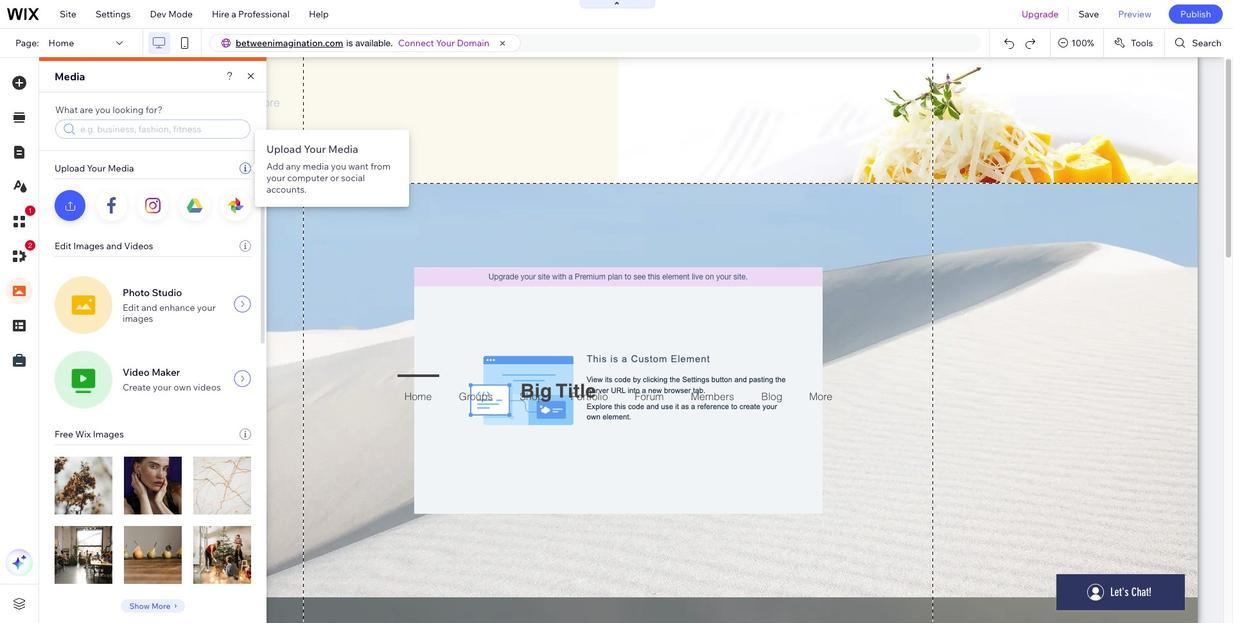 Task type: locate. For each thing, give the bounding box(es) containing it.
your
[[436, 37, 455, 49], [304, 143, 326, 155], [87, 163, 106, 174]]

0 horizontal spatial your
[[153, 382, 172, 393]]

0 vertical spatial upload
[[267, 143, 302, 155]]

show more
[[129, 601, 171, 611]]

2 horizontal spatial your
[[267, 172, 285, 184]]

2 button
[[6, 240, 35, 270]]

2
[[28, 242, 32, 249]]

and left videos on the top left
[[106, 240, 122, 252]]

0 vertical spatial your
[[267, 172, 285, 184]]

a
[[231, 8, 236, 20]]

images left videos on the top left
[[73, 240, 104, 252]]

maker
[[152, 366, 180, 378]]

1 vertical spatial and
[[141, 302, 157, 313]]

you left want on the left top of the page
[[331, 161, 346, 172]]

1 vertical spatial media
[[328, 143, 358, 155]]

2 vertical spatial media
[[108, 163, 134, 174]]

1 vertical spatial images
[[93, 428, 124, 440]]

1 vertical spatial edit
[[123, 302, 139, 313]]

your inside the photo studio edit and enhance your images
[[197, 302, 216, 313]]

betweenimagination.com
[[236, 37, 343, 49]]

hire a professional
[[212, 8, 290, 20]]

0 vertical spatial edit
[[55, 240, 71, 252]]

0 vertical spatial you
[[95, 104, 111, 116]]

for?
[[146, 104, 163, 116]]

your up media
[[304, 143, 326, 155]]

0 horizontal spatial upload
[[55, 163, 85, 174]]

0 horizontal spatial edit
[[55, 240, 71, 252]]

your down maker at the left bottom of page
[[153, 382, 172, 393]]

1 horizontal spatial and
[[141, 302, 157, 313]]

and inside the photo studio edit and enhance your images
[[141, 302, 157, 313]]

1 horizontal spatial media
[[108, 163, 134, 174]]

edit right '2'
[[55, 240, 71, 252]]

your right enhance
[[197, 302, 216, 313]]

photo
[[123, 286, 150, 298]]

search
[[1192, 37, 1222, 49]]

looking
[[113, 104, 144, 116]]

site
[[60, 8, 76, 20]]

free wix images
[[55, 428, 124, 440]]

upload up add
[[267, 143, 302, 155]]

0 vertical spatial images
[[73, 240, 104, 252]]

your
[[267, 172, 285, 184], [197, 302, 216, 313], [153, 382, 172, 393]]

edit inside the photo studio edit and enhance your images
[[123, 302, 139, 313]]

home
[[49, 37, 74, 49]]

your down are on the left of the page
[[87, 163, 106, 174]]

available.
[[355, 38, 393, 48]]

upload inside the upload your media add any media you want from your computer or social accounts.
[[267, 143, 302, 155]]

add
[[267, 161, 284, 172]]

studio
[[152, 286, 182, 298]]

you right are on the left of the page
[[95, 104, 111, 116]]

and
[[106, 240, 122, 252], [141, 302, 157, 313]]

show
[[129, 601, 150, 611]]

upload your media add any media you want from your computer or social accounts.
[[267, 143, 391, 195]]

you
[[95, 104, 111, 116], [331, 161, 346, 172]]

1 vertical spatial your
[[197, 302, 216, 313]]

0 horizontal spatial media
[[55, 70, 85, 83]]

more
[[152, 601, 171, 611]]

2 horizontal spatial media
[[328, 143, 358, 155]]

1 horizontal spatial your
[[197, 302, 216, 313]]

e.g. business, fashion, fitness field
[[79, 123, 236, 136]]

media
[[303, 161, 329, 172]]

own
[[174, 382, 191, 393]]

0 horizontal spatial your
[[87, 163, 106, 174]]

upload
[[267, 143, 302, 155], [55, 163, 85, 174]]

images right wix
[[93, 428, 124, 440]]

2 horizontal spatial your
[[436, 37, 455, 49]]

create
[[123, 382, 151, 393]]

media up what
[[55, 70, 85, 83]]

1 horizontal spatial upload
[[267, 143, 302, 155]]

dev
[[150, 8, 166, 20]]

is available. connect your domain
[[346, 37, 489, 49]]

your left any
[[267, 172, 285, 184]]

1 vertical spatial you
[[331, 161, 346, 172]]

and down photo
[[141, 302, 157, 313]]

1 vertical spatial your
[[304, 143, 326, 155]]

media inside the upload your media add any media you want from your computer or social accounts.
[[328, 143, 358, 155]]

media down e.g. business, fashion, fitness field in the left top of the page
[[108, 163, 134, 174]]

your for upload your media
[[87, 163, 106, 174]]

2 vertical spatial your
[[153, 382, 172, 393]]

photo studio edit and enhance your images
[[123, 286, 216, 324]]

1 horizontal spatial edit
[[123, 302, 139, 313]]

your left domain
[[436, 37, 455, 49]]

upload down what
[[55, 163, 85, 174]]

wix
[[75, 428, 91, 440]]

edit
[[55, 240, 71, 252], [123, 302, 139, 313]]

what are you looking for?
[[55, 104, 163, 116]]

your for upload your media add any media you want from your computer or social accounts.
[[304, 143, 326, 155]]

your inside the upload your media add any media you want from your computer or social accounts.
[[304, 143, 326, 155]]

media
[[55, 70, 85, 83], [328, 143, 358, 155], [108, 163, 134, 174]]

video
[[123, 366, 150, 378]]

1 horizontal spatial your
[[304, 143, 326, 155]]

images
[[123, 312, 153, 324]]

media up want on the left top of the page
[[328, 143, 358, 155]]

0 vertical spatial and
[[106, 240, 122, 252]]

dev mode
[[150, 8, 193, 20]]

100% button
[[1051, 29, 1103, 57]]

1 horizontal spatial you
[[331, 161, 346, 172]]

images
[[73, 240, 104, 252], [93, 428, 124, 440]]

enhance
[[159, 302, 195, 313]]

1 vertical spatial upload
[[55, 163, 85, 174]]

2 vertical spatial your
[[87, 163, 106, 174]]

preview button
[[1109, 0, 1161, 28]]

upload for upload your media add any media you want from your computer or social accounts.
[[267, 143, 302, 155]]

edit down photo
[[123, 302, 139, 313]]

videos
[[193, 382, 221, 393]]

professional
[[238, 8, 290, 20]]



Task type: describe. For each thing, give the bounding box(es) containing it.
save button
[[1069, 0, 1109, 28]]

preview
[[1118, 8, 1152, 20]]

any
[[286, 161, 301, 172]]

hire
[[212, 8, 229, 20]]

edit images and videos
[[55, 240, 153, 252]]

from
[[371, 161, 391, 172]]

upload your media
[[55, 163, 134, 174]]

settings
[[96, 8, 131, 20]]

show more button
[[121, 599, 185, 613]]

or
[[330, 172, 339, 184]]

are
[[80, 104, 93, 116]]

publish
[[1180, 8, 1211, 20]]

0 horizontal spatial you
[[95, 104, 111, 116]]

tools
[[1131, 37, 1153, 49]]

mode
[[168, 8, 193, 20]]

save
[[1079, 8, 1099, 20]]

videos
[[124, 240, 153, 252]]

connect
[[398, 37, 434, 49]]

0 horizontal spatial and
[[106, 240, 122, 252]]

help
[[309, 8, 329, 20]]

your inside the upload your media add any media you want from your computer or social accounts.
[[267, 172, 285, 184]]

you inside the upload your media add any media you want from your computer or social accounts.
[[331, 161, 346, 172]]

free
[[55, 428, 73, 440]]

social
[[341, 172, 365, 184]]

accounts.
[[267, 184, 307, 195]]

publish button
[[1169, 4, 1223, 24]]

tools button
[[1104, 29, 1165, 57]]

upgrade
[[1022, 8, 1059, 20]]

0 vertical spatial your
[[436, 37, 455, 49]]

upload for upload your media
[[55, 163, 85, 174]]

media for upload your media
[[108, 163, 134, 174]]

your inside video maker create your own videos
[[153, 382, 172, 393]]

computer
[[287, 172, 328, 184]]

what
[[55, 104, 78, 116]]

want
[[348, 161, 369, 172]]

domain
[[457, 37, 489, 49]]

0 vertical spatial media
[[55, 70, 85, 83]]

media for upload your media add any media you want from your computer or social accounts.
[[328, 143, 358, 155]]

1
[[28, 207, 32, 215]]

1 button
[[6, 206, 35, 235]]

video maker create your own videos
[[123, 366, 221, 393]]

search button
[[1165, 29, 1233, 57]]

is
[[346, 38, 353, 48]]

100%
[[1071, 37, 1094, 49]]



Task type: vqa. For each thing, say whether or not it's contained in the screenshot.
Upload within THE UPLOAD YOUR MEDIA ADD ANY MEDIA YOU WANT FROM YOUR COMPUTER OR SOCIAL ACCOUNTS.
yes



